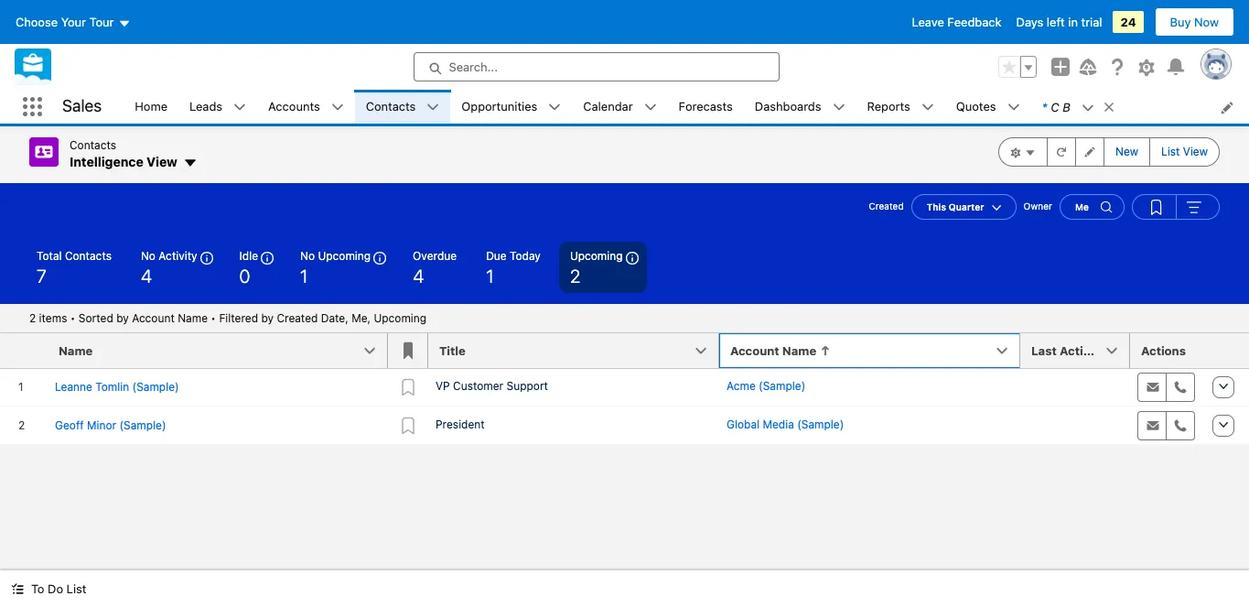 Task type: vqa. For each thing, say whether or not it's contained in the screenshot.
Activity for Last Activity
yes



Task type: locate. For each thing, give the bounding box(es) containing it.
action cell
[[1204, 333, 1250, 369]]

text default image left reports link
[[833, 101, 846, 114]]

• left "filtered"
[[211, 311, 216, 325]]

last activity cell
[[1021, 333, 1142, 369]]

dashboards link
[[744, 90, 833, 124]]

text default image for dashboards
[[833, 101, 846, 114]]

contacts up intelligence
[[70, 138, 116, 152]]

1 • from the left
[[70, 311, 76, 325]]

text default image down leads link
[[183, 156, 198, 171]]

activity for last activity
[[1060, 343, 1106, 358]]

group
[[999, 56, 1037, 78], [999, 137, 1221, 167], [1133, 194, 1221, 219]]

activity
[[159, 249, 197, 262], [1060, 343, 1106, 358]]

2 inside key performance indicators group
[[570, 265, 581, 286]]

items
[[39, 311, 67, 325]]

reports list item
[[857, 90, 946, 124]]

1 vertical spatial contacts
[[70, 138, 116, 152]]

days left in trial
[[1017, 15, 1103, 29]]

• right items
[[70, 311, 76, 325]]

to do list button
[[0, 570, 97, 607]]

home link
[[124, 90, 179, 124]]

0 horizontal spatial 2
[[29, 311, 36, 325]]

text default image for *
[[1082, 101, 1095, 114]]

list containing home
[[124, 90, 1250, 124]]

owner
[[1024, 201, 1053, 212]]

created left date,
[[277, 311, 318, 325]]

name
[[178, 311, 208, 325], [59, 343, 93, 358], [783, 343, 817, 358]]

1 no from the left
[[141, 249, 156, 262]]

4 down the no activity
[[141, 265, 152, 286]]

list
[[1162, 145, 1181, 158], [66, 581, 86, 596]]

text default image inside the account name button
[[821, 345, 832, 356]]

view right intelligence
[[147, 154, 177, 169]]

intelligence
[[70, 154, 144, 169]]

0 horizontal spatial list
[[66, 581, 86, 596]]

2 cell from the top
[[1021, 406, 1131, 445]]

upcoming right today
[[570, 249, 623, 262]]

new
[[1116, 145, 1139, 158]]

4 down overdue
[[413, 265, 424, 286]]

contacts link
[[355, 90, 427, 124]]

no for 4
[[141, 249, 156, 262]]

text default image inside quotes list item
[[1008, 101, 1020, 114]]

last activity
[[1032, 343, 1106, 358]]

text default image inside dashboards list item
[[833, 101, 846, 114]]

0 horizontal spatial name
[[59, 343, 93, 358]]

today
[[510, 249, 541, 262]]

account
[[132, 311, 175, 325], [731, 343, 780, 358]]

1 horizontal spatial no
[[300, 249, 315, 262]]

view
[[1184, 145, 1209, 158], [147, 154, 177, 169]]

quotes list item
[[946, 90, 1031, 124]]

2 • from the left
[[211, 311, 216, 325]]

2 vertical spatial contacts
[[65, 249, 112, 262]]

this quarter button
[[912, 194, 1017, 219]]

1 cell from the top
[[1021, 368, 1131, 406]]

list
[[124, 90, 1250, 124]]

your
[[61, 15, 86, 29]]

text default image inside opportunities list item
[[549, 101, 562, 114]]

by
[[116, 311, 129, 325], [261, 311, 274, 325]]

1 horizontal spatial by
[[261, 311, 274, 325]]

account name button
[[720, 333, 1021, 368]]

list inside button
[[66, 581, 86, 596]]

created left 'this'
[[869, 201, 904, 212]]

1 vertical spatial group
[[999, 137, 1221, 167]]

list right new
[[1162, 145, 1181, 158]]

0 vertical spatial created
[[869, 201, 904, 212]]

activity right last
[[1060, 343, 1106, 358]]

text default image right leads
[[234, 101, 246, 114]]

1 horizontal spatial 2
[[570, 265, 581, 286]]

no activity
[[141, 249, 197, 262]]

no right idle
[[300, 249, 315, 262]]

2 1 from the left
[[486, 265, 494, 286]]

1 vertical spatial 2
[[29, 311, 36, 325]]

activity left idle
[[159, 249, 197, 262]]

text default image right reports at the top right
[[922, 101, 935, 114]]

contacts right accounts list item
[[366, 99, 416, 113]]

0 horizontal spatial no
[[141, 249, 156, 262]]

to do list
[[31, 581, 86, 596]]

contacts
[[366, 99, 416, 113], [70, 138, 116, 152], [65, 249, 112, 262]]

text default image left *
[[1008, 101, 1020, 114]]

0 vertical spatial activity
[[159, 249, 197, 262]]

1
[[300, 265, 308, 286], [486, 265, 494, 286]]

leads link
[[179, 90, 234, 124]]

calendar
[[584, 99, 633, 113]]

text default image right the b
[[1103, 101, 1116, 113]]

text default image inside accounts list item
[[331, 101, 344, 114]]

this
[[927, 201, 947, 212]]

0 vertical spatial 2
[[570, 265, 581, 286]]

no
[[141, 249, 156, 262], [300, 249, 315, 262]]

0 horizontal spatial 1
[[300, 265, 308, 286]]

text default image for leads
[[234, 101, 246, 114]]

1 horizontal spatial view
[[1184, 145, 1209, 158]]

choose your tour button
[[15, 7, 131, 37]]

buy
[[1171, 15, 1192, 29]]

activity for no activity
[[159, 249, 197, 262]]

created
[[869, 201, 904, 212], [277, 311, 318, 325]]

1 vertical spatial list
[[66, 581, 86, 596]]

trial
[[1082, 15, 1103, 29]]

activity inside key performance indicators group
[[159, 249, 197, 262]]

group up me button
[[999, 137, 1221, 167]]

contacts right total
[[65, 249, 112, 262]]

view inside button
[[1184, 145, 1209, 158]]

0 vertical spatial contacts
[[366, 99, 416, 113]]

0 horizontal spatial activity
[[159, 249, 197, 262]]

0 horizontal spatial by
[[116, 311, 129, 325]]

1 vertical spatial account
[[731, 343, 780, 358]]

text default image for opportunities
[[549, 101, 562, 114]]

0 vertical spatial list
[[1162, 145, 1181, 158]]

text default image
[[1103, 101, 1116, 113], [331, 101, 344, 114], [427, 101, 440, 114], [644, 101, 657, 114], [1008, 101, 1020, 114], [11, 583, 24, 595]]

text default image inside "contacts" list item
[[427, 101, 440, 114]]

text default image left calendar link
[[549, 101, 562, 114]]

text default image right the calendar on the top
[[644, 101, 657, 114]]

calendar link
[[573, 90, 644, 124]]

text default image right the b
[[1082, 101, 1095, 114]]

2
[[570, 265, 581, 286], [29, 311, 36, 325]]

no right total contacts 7
[[141, 249, 156, 262]]

leave feedback
[[912, 15, 1002, 29]]

1 1 from the left
[[300, 265, 308, 286]]

by right sorted
[[116, 311, 129, 325]]

2 horizontal spatial name
[[783, 343, 817, 358]]

2 items • sorted by account name • filtered by created date, me, upcoming status
[[29, 311, 427, 325]]

0 horizontal spatial created
[[277, 311, 318, 325]]

2 no from the left
[[300, 249, 315, 262]]

calendar list item
[[573, 90, 668, 124]]

text default image
[[234, 101, 246, 114], [549, 101, 562, 114], [833, 101, 846, 114], [922, 101, 935, 114], [1082, 101, 1095, 114], [183, 156, 198, 171], [821, 345, 832, 356]]

dashboards
[[755, 99, 822, 113]]

0 vertical spatial group
[[999, 56, 1037, 78]]

search... button
[[413, 52, 780, 81]]

1 horizontal spatial upcoming
[[374, 311, 427, 325]]

4
[[141, 265, 152, 286], [413, 265, 424, 286]]

upcoming up important cell
[[374, 311, 427, 325]]

text default image for accounts
[[331, 101, 344, 114]]

grid containing name
[[0, 333, 1250, 445]]

view for intelligence view
[[147, 154, 177, 169]]

by right "filtered"
[[261, 311, 274, 325]]

overdue 4
[[413, 249, 457, 286]]

choose your tour
[[16, 15, 114, 29]]

text default image inside "list item"
[[1082, 101, 1095, 114]]

1 horizontal spatial activity
[[1060, 343, 1106, 358]]

1 down due
[[486, 265, 494, 286]]

text default image right accounts
[[331, 101, 344, 114]]

1 horizontal spatial list
[[1162, 145, 1181, 158]]

0 horizontal spatial upcoming
[[318, 249, 371, 262]]

upcoming up date,
[[318, 249, 371, 262]]

cell down last activity
[[1021, 368, 1131, 406]]

2 for 2
[[570, 265, 581, 286]]

1 horizontal spatial 4
[[413, 265, 424, 286]]

accounts
[[268, 99, 320, 113]]

leads list item
[[179, 90, 257, 124]]

text default image inside leads list item
[[234, 101, 246, 114]]

list item
[[1031, 90, 1124, 124]]

text default image inside reports list item
[[922, 101, 935, 114]]

account name cell
[[720, 333, 1032, 369]]

to
[[31, 581, 44, 596]]

text default image left opportunities "link"
[[427, 101, 440, 114]]

0 horizontal spatial 4
[[141, 265, 152, 286]]

group down days
[[999, 56, 1037, 78]]

1 vertical spatial created
[[277, 311, 318, 325]]

0 horizontal spatial •
[[70, 311, 76, 325]]

activity inside button
[[1060, 343, 1106, 358]]

text default image left to
[[11, 583, 24, 595]]

1 horizontal spatial •
[[211, 311, 216, 325]]

0 horizontal spatial view
[[147, 154, 177, 169]]

leave feedback link
[[912, 15, 1002, 29]]

2 right due today 1
[[570, 265, 581, 286]]

1 vertical spatial activity
[[1060, 343, 1106, 358]]

leave
[[912, 15, 945, 29]]

text default image inside to do list button
[[11, 583, 24, 595]]

name inside button
[[59, 343, 93, 358]]

account name
[[731, 343, 817, 358]]

•
[[70, 311, 76, 325], [211, 311, 216, 325]]

grid
[[0, 333, 1250, 445]]

list right the do
[[66, 581, 86, 596]]

2 left items
[[29, 311, 36, 325]]

view right new
[[1184, 145, 1209, 158]]

2 4 from the left
[[413, 265, 424, 286]]

cell down last activity cell
[[1021, 406, 1131, 445]]

group down list view button
[[1133, 194, 1221, 219]]

dashboards list item
[[744, 90, 857, 124]]

1 horizontal spatial account
[[731, 343, 780, 358]]

b
[[1063, 99, 1071, 114]]

list view button
[[1150, 137, 1221, 167]]

buy now button
[[1155, 7, 1235, 37]]

cell
[[1021, 368, 1131, 406], [1021, 406, 1131, 445]]

text default image right account name
[[821, 345, 832, 356]]

text default image inside calendar list item
[[644, 101, 657, 114]]

0 horizontal spatial account
[[132, 311, 175, 325]]

* c b
[[1042, 99, 1071, 114]]

1 down the no upcoming in the top of the page
[[300, 265, 308, 286]]

1 4 from the left
[[141, 265, 152, 286]]

opportunities link
[[451, 90, 549, 124]]

1 horizontal spatial 1
[[486, 265, 494, 286]]

upcoming
[[318, 249, 371, 262], [570, 249, 623, 262], [374, 311, 427, 325]]



Task type: describe. For each thing, give the bounding box(es) containing it.
search...
[[449, 60, 498, 74]]

forecasts link
[[668, 90, 744, 124]]

tour
[[89, 15, 114, 29]]

2 for 2 items • sorted by account name • filtered by created date, me, upcoming
[[29, 311, 36, 325]]

feedback
[[948, 15, 1002, 29]]

name inside button
[[783, 343, 817, 358]]

1 horizontal spatial created
[[869, 201, 904, 212]]

accounts list item
[[257, 90, 355, 124]]

*
[[1042, 99, 1048, 114]]

contacts list item
[[355, 90, 451, 124]]

quotes
[[957, 99, 997, 113]]

text default image for reports
[[922, 101, 935, 114]]

buy now
[[1171, 15, 1220, 29]]

row number image
[[0, 333, 48, 368]]

4 inside overdue 4
[[413, 265, 424, 286]]

1 by from the left
[[116, 311, 129, 325]]

24
[[1121, 15, 1137, 29]]

0
[[239, 265, 250, 286]]

new button
[[1104, 137, 1151, 167]]

title
[[440, 343, 466, 358]]

row number cell
[[0, 333, 48, 369]]

name cell
[[48, 333, 399, 369]]

actions
[[1142, 343, 1187, 358]]

list view
[[1162, 145, 1209, 158]]

opportunities list item
[[451, 90, 573, 124]]

1 horizontal spatial name
[[178, 311, 208, 325]]

due today 1
[[486, 249, 541, 286]]

intelligence view
[[70, 154, 177, 169]]

sorted
[[79, 311, 113, 325]]

actions cell
[[1131, 333, 1204, 369]]

0 vertical spatial account
[[132, 311, 175, 325]]

home
[[135, 99, 168, 113]]

forecasts
[[679, 99, 733, 113]]

group containing new
[[999, 137, 1221, 167]]

me button
[[1060, 194, 1125, 219]]

2 horizontal spatial upcoming
[[570, 249, 623, 262]]

customer
[[453, 379, 504, 392]]

support
[[507, 379, 548, 392]]

left
[[1047, 15, 1066, 29]]

me,
[[352, 311, 371, 325]]

sales
[[62, 96, 102, 116]]

contacts inside total contacts 7
[[65, 249, 112, 262]]

cell for vp customer support
[[1021, 368, 1131, 406]]

overdue
[[413, 249, 457, 262]]

account inside button
[[731, 343, 780, 358]]

contacts inside list item
[[366, 99, 416, 113]]

key performance indicators group
[[0, 241, 1250, 304]]

view for list view
[[1184, 145, 1209, 158]]

text default image for quotes
[[1008, 101, 1020, 114]]

vp customer support
[[436, 379, 548, 392]]

days
[[1017, 15, 1044, 29]]

do
[[48, 581, 63, 596]]

in
[[1069, 15, 1079, 29]]

2 by from the left
[[261, 311, 274, 325]]

2 vertical spatial group
[[1133, 194, 1221, 219]]

1 inside due today 1
[[486, 265, 494, 286]]

c
[[1052, 99, 1060, 114]]

vp
[[436, 379, 450, 392]]

title cell
[[429, 333, 731, 369]]

no upcoming
[[300, 249, 371, 262]]

accounts link
[[257, 90, 331, 124]]

list item containing *
[[1031, 90, 1124, 124]]

2 items • sorted by account name • filtered by created date, me, upcoming
[[29, 311, 427, 325]]

no for 1
[[300, 249, 315, 262]]

total
[[37, 249, 62, 262]]

now
[[1195, 15, 1220, 29]]

quotes link
[[946, 90, 1008, 124]]

text default image for contacts
[[427, 101, 440, 114]]

total contacts 7
[[37, 249, 112, 286]]

due
[[486, 249, 507, 262]]

text default image for calendar
[[644, 101, 657, 114]]

title button
[[429, 333, 720, 368]]

me
[[1076, 201, 1090, 212]]

last activity button
[[1021, 333, 1131, 368]]

filtered
[[219, 311, 258, 325]]

important cell
[[388, 333, 429, 369]]

date,
[[321, 311, 349, 325]]

quarter
[[949, 201, 985, 212]]

reports
[[868, 99, 911, 113]]

cell for president
[[1021, 406, 1131, 445]]

leads
[[190, 99, 223, 113]]

idle
[[239, 249, 258, 262]]

reports link
[[857, 90, 922, 124]]

opportunities
[[462, 99, 538, 113]]

last
[[1032, 343, 1057, 358]]

7
[[37, 265, 46, 286]]

list inside button
[[1162, 145, 1181, 158]]

choose
[[16, 15, 58, 29]]

name button
[[48, 333, 388, 368]]

president
[[436, 417, 485, 431]]

text default image inside "list item"
[[1103, 101, 1116, 113]]

this quarter
[[927, 201, 985, 212]]



